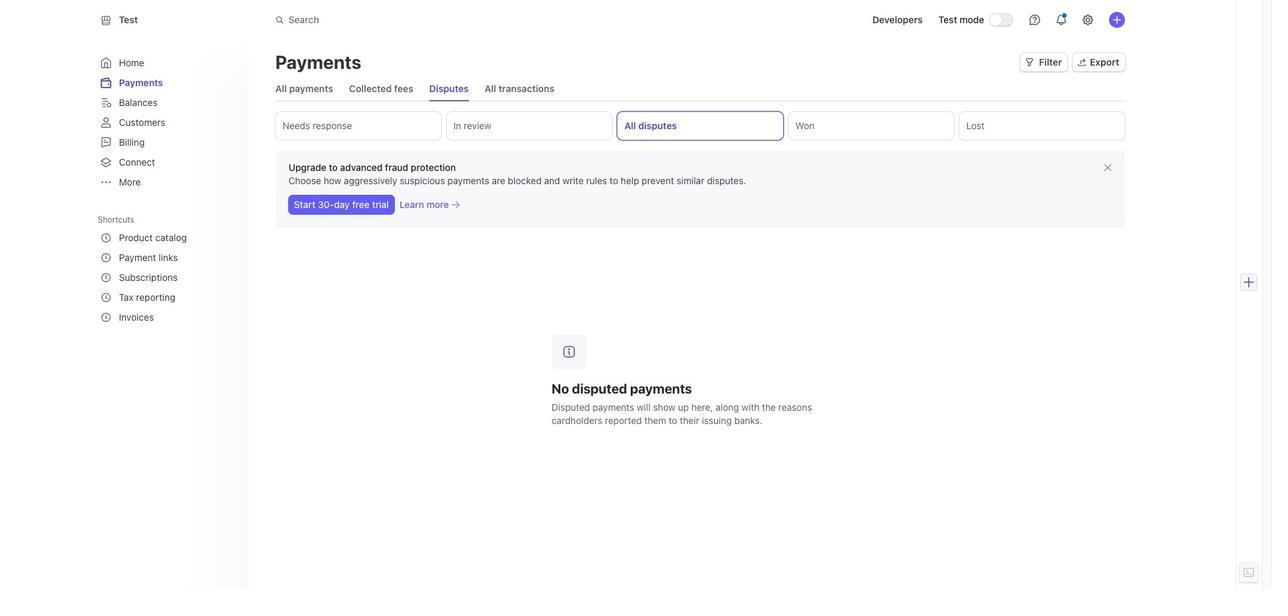 Task type: vqa. For each thing, say whether or not it's contained in the screenshot.
items
no



Task type: describe. For each thing, give the bounding box(es) containing it.
settings image
[[1083, 15, 1093, 25]]

Search text field
[[267, 8, 641, 32]]

manage shortcuts image
[[225, 215, 233, 223]]

core navigation links element
[[98, 53, 236, 192]]

1 shortcuts element from the top
[[98, 210, 238, 327]]

0 vertical spatial tab list
[[275, 77, 555, 101]]



Task type: locate. For each thing, give the bounding box(es) containing it.
Test mode checkbox
[[990, 14, 1013, 26]]

2 shortcuts element from the top
[[98, 228, 236, 327]]

svg image
[[1026, 58, 1034, 66]]

None search field
[[267, 8, 641, 32]]

1 vertical spatial tab list
[[273, 109, 1128, 143]]

tab list
[[275, 77, 555, 101], [273, 109, 1128, 143]]

shortcuts element
[[98, 210, 238, 327], [98, 228, 236, 327]]

notifications image
[[1056, 15, 1067, 25]]

help image
[[1030, 15, 1040, 25]]



